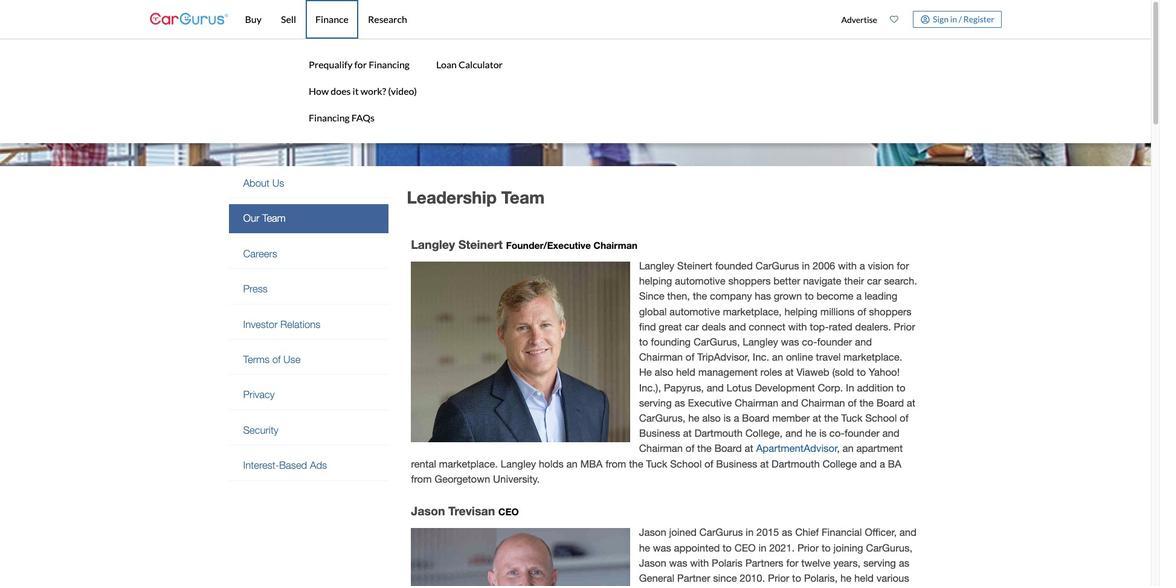 Task type: describe. For each thing, give the bounding box(es) containing it.
he
[[639, 367, 652, 379]]

work?
[[361, 85, 386, 97]]

prequalify
[[309, 59, 353, 70]]

vision
[[868, 260, 895, 272]]

joining
[[834, 542, 864, 554]]

for inside jason joined cargurus in 2015 as chief financial officer, and he was appointed to ceo in 2021. prior to joining cargurus, jason was with polaris partners for twelve years, serving as general partner since 2010. prior to polaris, he held vari
[[787, 557, 799, 569]]

founded
[[716, 260, 753, 272]]

dartmouth inside , an apartment rental marketplace. langley holds an mba from the tuck school of business at dartmouth college and a ba from georgetown university.
[[772, 458, 820, 470]]

company
[[710, 290, 752, 303]]

school inside , an apartment rental marketplace. langley holds an mba from the tuck school of business at dartmouth college and a ba from georgetown university.
[[671, 458, 702, 470]]

a down lotus
[[734, 412, 740, 424]]

deals
[[702, 321, 726, 333]]

investor
[[243, 318, 278, 330]]

1 horizontal spatial co-
[[830, 428, 845, 440]]

was inside the langley steinert founded cargurus in 2006 with a vision for helping automotive shoppers better navigate their car search. since then, the company has grown to become a leading global automotive marketplace, helping millions of shoppers find great car deals and connect with top-rated dealers. prior to founding cargurus, langley was co-founder and chairman of tripadvisor, inc. an online travel marketplace. he also held management roles at viaweb (sold to yahoo! inc.), papyrus, and lotus development corp. in addition to serving as executive chairman and chairman of the board at cargurus, he also is a board member at the tuck school of business at dartmouth college, and he is co-founder and chairman of the board at
[[781, 336, 800, 348]]

2 vertical spatial jason
[[639, 557, 667, 569]]

addition
[[857, 382, 894, 394]]

1 vertical spatial founder
[[845, 428, 880, 440]]

loan
[[437, 59, 457, 70]]

as inside the langley steinert founded cargurus in 2006 with a vision for helping automotive shoppers better navigate their car search. since then, the company has grown to become a leading global automotive marketplace, helping millions of shoppers find great car deals and connect with top-rated dealers. prior to founding cargurus, langley was co-founder and chairman of tripadvisor, inc. an online travel marketplace. he also held management roles at viaweb (sold to yahoo! inc.), papyrus, and lotus development corp. in addition to serving as executive chairman and chairman of the board at cargurus, he also is a board member at the tuck school of business at dartmouth college, and he is co-founder and chairman of the board at
[[675, 397, 685, 409]]

member
[[773, 412, 810, 424]]

0 horizontal spatial an
[[567, 458, 578, 470]]

2021.
[[770, 542, 795, 554]]

for inside menu
[[355, 59, 367, 70]]

apartmentadvisor link
[[757, 443, 838, 455]]

and down marketplace,
[[729, 321, 746, 333]]

langley inside , an apartment rental marketplace. langley holds an mba from the tuck school of business at dartmouth college and a ba from georgetown university.
[[501, 458, 536, 470]]

ads
[[310, 460, 327, 472]]

faqs
[[352, 112, 375, 123]]

with inside jason joined cargurus in 2015 as chief financial officer, and he was appointed to ceo in 2021. prior to joining cargurus, jason was with polaris partners for twelve years, serving as general partner since 2010. prior to polaris, he held vari
[[691, 557, 709, 569]]

0 vertical spatial automotive
[[675, 275, 726, 287]]

cargurus logo homepage link link
[[150, 2, 228, 37]]

advertise
[[842, 14, 878, 24]]

1 horizontal spatial financing
[[369, 59, 410, 70]]

0 vertical spatial from
[[606, 458, 627, 470]]

use
[[284, 354, 301, 366]]

college,
[[746, 428, 783, 440]]

it
[[353, 85, 359, 97]]

founder/executive
[[506, 240, 591, 251]]

university.
[[493, 473, 540, 485]]

1 horizontal spatial is
[[820, 428, 827, 440]]

tuck inside the langley steinert founded cargurus in 2006 with a vision for helping automotive shoppers better navigate their car search. since then, the company has grown to become a leading global automotive marketplace, helping millions of shoppers find great car deals and connect with top-rated dealers. prior to founding cargurus, langley was co-founder and chairman of tripadvisor, inc. an online travel marketplace. he also held management roles at viaweb (sold to yahoo! inc.), papyrus, and lotus development corp. in addition to serving as executive chairman and chairman of the board at cargurus, he also is a board member at the tuck school of business at dartmouth college, and he is co-founder and chairman of the board at
[[842, 412, 863, 424]]

1 vertical spatial automotive
[[670, 306, 720, 318]]

and inside jason joined cargurus in 2015 as chief financial officer, and he was appointed to ceo in 2021. prior to joining cargurus, jason was with polaris partners for twelve years, serving as general partner since 2010. prior to polaris, he held vari
[[900, 527, 917, 539]]

, an apartment rental marketplace. langley holds an mba from the tuck school of business at dartmouth college and a ba from georgetown university.
[[411, 443, 903, 485]]

appointed
[[674, 542, 720, 554]]

mba
[[581, 458, 603, 470]]

great
[[659, 321, 682, 333]]

(video)
[[388, 85, 417, 97]]

about
[[243, 177, 270, 189]]

finance
[[316, 13, 349, 25]]

2 horizontal spatial board
[[877, 397, 904, 409]]

sign
[[933, 14, 949, 24]]

research
[[368, 13, 407, 25]]

terms of use link
[[229, 346, 389, 374]]

serving inside jason joined cargurus in 2015 as chief financial officer, and he was appointed to ceo in 2021. prior to joining cargurus, jason was with polaris partners for twelve years, serving as general partner since 2010. prior to polaris, he held vari
[[864, 557, 896, 569]]

press link
[[229, 275, 389, 304]]

founding
[[651, 336, 691, 348]]

partners
[[746, 557, 784, 569]]

jason for trevisan
[[411, 504, 445, 518]]

navigate
[[804, 275, 842, 287]]

dealers.
[[856, 321, 891, 333]]

menu containing about us
[[229, 169, 389, 481]]

business inside the langley steinert founded cargurus in 2006 with a vision for helping automotive shoppers better navigate their car search. since then, the company has grown to become a leading global automotive marketplace, helping millions of shoppers find great car deals and connect with top-rated dealers. prior to founding cargurus, langley was co-founder and chairman of tripadvisor, inc. an online travel marketplace. he also held management roles at viaweb (sold to yahoo! inc.), papyrus, and lotus development corp. in addition to serving as executive chairman and chairman of the board at cargurus, he also is a board member at the tuck school of business at dartmouth college, and he is co-founder and chairman of the board at
[[639, 428, 681, 440]]

langley down leadership
[[411, 237, 455, 251]]

tuck inside , an apartment rental marketplace. langley holds an mba from the tuck school of business at dartmouth college and a ba from georgetown university.
[[646, 458, 668, 470]]

roles
[[761, 367, 783, 379]]

marketplace. inside the langley steinert founded cargurus in 2006 with a vision for helping automotive shoppers better navigate their car search. since then, the company has grown to become a leading global automotive marketplace, helping millions of shoppers find great car deals and connect with top-rated dealers. prior to founding cargurus, langley was co-founder and chairman of tripadvisor, inc. an online travel marketplace. he also held management roles at viaweb (sold to yahoo! inc.), papyrus, and lotus development corp. in addition to serving as executive chairman and chairman of the board at cargurus, he also is a board member at the tuck school of business at dartmouth college, and he is co-founder and chairman of the board at
[[844, 351, 903, 363]]

0 vertical spatial helping
[[639, 275, 672, 287]]

1 vertical spatial as
[[782, 527, 793, 539]]

ba
[[888, 458, 902, 470]]

buy
[[245, 13, 262, 25]]

security link
[[229, 416, 389, 445]]

rated
[[829, 321, 853, 333]]

to up polaris
[[723, 542, 732, 554]]

sign in / register link
[[914, 11, 1002, 28]]

global
[[639, 306, 667, 318]]

become
[[817, 290, 854, 303]]

interest-based ads link
[[229, 452, 389, 480]]

leadership team element
[[407, 229, 923, 586]]

prior inside the langley steinert founded cargurus in 2006 with a vision for helping automotive shoppers better navigate their car search. since then, the company has grown to become a leading global automotive marketplace, helping millions of shoppers find great car deals and connect with top-rated dealers. prior to founding cargurus, langley was co-founder and chairman of tripadvisor, inc. an online travel marketplace. he also held management roles at viaweb (sold to yahoo! inc.), papyrus, and lotus development corp. in addition to serving as executive chairman and chairman of the board at cargurus, he also is a board member at the tuck school of business at dartmouth college, and he is co-founder and chairman of the board at
[[894, 321, 916, 333]]

careers
[[243, 248, 277, 260]]

2 vertical spatial as
[[899, 557, 910, 569]]

1 vertical spatial prior
[[798, 542, 819, 554]]

officer,
[[865, 527, 897, 539]]

of inside , an apartment rental marketplace. langley holds an mba from the tuck school of business at dartmouth college and a ba from georgetown university.
[[705, 458, 714, 470]]

and up apartment
[[883, 428, 900, 440]]

0 vertical spatial car
[[867, 275, 882, 287]]

ceo inside jason trevisan ceo
[[499, 507, 519, 517]]

trevisan
[[449, 504, 495, 518]]

and up member
[[782, 397, 799, 409]]

at inside , an apartment rental marketplace. langley holds an mba from the tuck school of business at dartmouth college and a ba from georgetown university.
[[761, 458, 769, 470]]

press
[[243, 283, 268, 295]]

twelve
[[802, 557, 831, 569]]

0 vertical spatial cargurus,
[[694, 336, 740, 348]]

cargurus, inside jason joined cargurus in 2015 as chief financial officer, and he was appointed to ceo in 2021. prior to joining cargurus, jason was with polaris partners for twelve years, serving as general partner since 2010. prior to polaris, he held vari
[[866, 542, 913, 554]]

saved cars image
[[890, 15, 899, 24]]

1 vertical spatial helping
[[785, 306, 818, 318]]

advertise link
[[835, 2, 884, 36]]

corp.
[[818, 382, 844, 394]]

2 horizontal spatial with
[[838, 260, 857, 272]]

the down the addition
[[860, 397, 874, 409]]

financial
[[822, 527, 862, 539]]

team for leadership team
[[502, 187, 545, 207]]

better
[[774, 275, 801, 287]]

/
[[959, 14, 962, 24]]

financing faqs
[[309, 112, 375, 123]]

1 vertical spatial financing
[[309, 112, 350, 123]]

leadership
[[407, 187, 497, 207]]

2006
[[813, 260, 836, 272]]

yahoo!
[[869, 367, 900, 379]]

finance button
[[306, 0, 358, 39]]

1 vertical spatial car
[[685, 321, 699, 333]]

(sold
[[833, 367, 854, 379]]

a down their
[[857, 290, 862, 303]]

management
[[699, 367, 758, 379]]

sell
[[281, 13, 296, 25]]

steinert for founded
[[678, 260, 713, 272]]

to right (sold
[[857, 367, 866, 379]]

papyrus,
[[664, 382, 704, 394]]

find
[[639, 321, 656, 333]]

he down the years, in the right bottom of the page
[[841, 572, 852, 585]]

1 horizontal spatial with
[[789, 321, 807, 333]]

1 horizontal spatial board
[[742, 412, 770, 424]]

terms of use
[[243, 354, 301, 366]]

1 vertical spatial was
[[653, 542, 672, 554]]

their
[[845, 275, 865, 287]]

tripadvisor,
[[698, 351, 750, 363]]

he up apartmentadvisor
[[806, 428, 817, 440]]

to down the "navigate"
[[805, 290, 814, 303]]

and inside , an apartment rental marketplace. langley holds an mba from the tuck school of business at dartmouth college and a ba from georgetown university.
[[860, 458, 877, 470]]

0 horizontal spatial is
[[724, 412, 731, 424]]

langley steinert founded cargurus in 2006 with a vision for helping automotive shoppers better navigate their car search. since then, the company has grown to become a leading global automotive marketplace, helping millions of shoppers find great car deals and connect with top-rated dealers. prior to founding cargurus, langley was co-founder and chairman of tripadvisor, inc. an online travel marketplace. he also held management roles at viaweb (sold to yahoo! inc.), papyrus, and lotus development corp. in addition to serving as executive chairman and chairman of the board at cargurus, he also is a board member at the tuck school of business at dartmouth college, and he is co-founder and chairman of the board at
[[639, 260, 918, 455]]

0 horizontal spatial from
[[411, 473, 432, 485]]

team for our team
[[262, 212, 286, 225]]

serving inside the langley steinert founded cargurus in 2006 with a vision for helping automotive shoppers better navigate their car search. since then, the company has grown to become a leading global automotive marketplace, helping millions of shoppers find great car deals and connect with top-rated dealers. prior to founding cargurus, langley was co-founder and chairman of tripadvisor, inc. an online travel marketplace. he also held management roles at viaweb (sold to yahoo! inc.), papyrus, and lotus development corp. in addition to serving as executive chairman and chairman of the board at cargurus, he also is a board member at the tuck school of business at dartmouth college, and he is co-founder and chairman of the board at
[[639, 397, 672, 409]]

to left polaris,
[[793, 572, 802, 585]]

our
[[243, 212, 260, 225]]

marketplace,
[[723, 306, 782, 318]]

investor relations link
[[229, 310, 389, 339]]

has
[[755, 290, 771, 303]]



Task type: locate. For each thing, give the bounding box(es) containing it.
tuck
[[842, 412, 863, 424], [646, 458, 668, 470]]

to up twelve
[[822, 542, 831, 554]]

as down the papyrus,
[[675, 397, 685, 409]]

leading
[[865, 290, 898, 303]]

jason left the joined
[[639, 527, 667, 539]]

0 vertical spatial founder
[[818, 336, 853, 348]]

is up apartmentadvisor link
[[820, 428, 827, 440]]

dartmouth
[[695, 428, 743, 440], [772, 458, 820, 470]]

shoppers up has
[[729, 275, 771, 287]]

an right ','
[[843, 443, 854, 455]]

automotive
[[675, 275, 726, 287], [670, 306, 720, 318]]

0 horizontal spatial as
[[675, 397, 685, 409]]

polaris,
[[804, 572, 838, 585]]

1 vertical spatial held
[[855, 572, 874, 585]]

marketplace.
[[844, 351, 903, 363], [439, 458, 498, 470]]

was
[[781, 336, 800, 348], [653, 542, 672, 554], [669, 557, 688, 569]]

prequalify for financing link
[[307, 51, 420, 78]]

1 horizontal spatial as
[[782, 527, 793, 539]]

co- up ','
[[830, 428, 845, 440]]

an left mba
[[567, 458, 578, 470]]

1 horizontal spatial steinert
[[678, 260, 713, 272]]

0 vertical spatial marketplace.
[[844, 351, 903, 363]]

online
[[786, 351, 813, 363]]

0 horizontal spatial car
[[685, 321, 699, 333]]

1 vertical spatial steinert
[[678, 260, 713, 272]]

1 vertical spatial team
[[262, 212, 286, 225]]

1 horizontal spatial prior
[[798, 542, 819, 554]]

ceo down university.
[[499, 507, 519, 517]]

school
[[866, 412, 897, 424], [671, 458, 702, 470]]

was up online
[[781, 336, 800, 348]]

is
[[724, 412, 731, 424], [820, 428, 827, 440]]

serving
[[639, 397, 672, 409], [864, 557, 896, 569]]

ceo inside jason joined cargurus in 2015 as chief financial officer, and he was appointed to ceo in 2021. prior to joining cargurus, jason was with polaris partners for twelve years, serving as general partner since 2010. prior to polaris, he held vari
[[735, 542, 756, 554]]

0 vertical spatial was
[[781, 336, 800, 348]]

2 vertical spatial with
[[691, 557, 709, 569]]

business up , an apartment rental marketplace. langley holds an mba from the tuck school of business at dartmouth college and a ba from georgetown university.
[[639, 428, 681, 440]]

1 vertical spatial tuck
[[646, 458, 668, 470]]

in left /
[[951, 14, 958, 24]]

financing up (video)
[[369, 59, 410, 70]]

0 vertical spatial co-
[[802, 336, 818, 348]]

1 vertical spatial serving
[[864, 557, 896, 569]]

langley up university.
[[501, 458, 536, 470]]

1 vertical spatial is
[[820, 428, 827, 440]]

apartmentadvisor
[[757, 443, 838, 455]]

cargurus
[[756, 260, 800, 272], [700, 527, 743, 539]]

1 vertical spatial from
[[411, 473, 432, 485]]

2 vertical spatial an
[[567, 458, 578, 470]]

he up general
[[639, 542, 650, 554]]

2 horizontal spatial prior
[[894, 321, 916, 333]]

1 vertical spatial school
[[671, 458, 702, 470]]

team up langley steinert founder/executive chairman
[[502, 187, 545, 207]]

1 horizontal spatial cargurus,
[[694, 336, 740, 348]]

prequalify for financing
[[309, 59, 410, 70]]

held down the years, in the right bottom of the page
[[855, 572, 874, 585]]

privacy link
[[229, 381, 389, 410]]

2 horizontal spatial as
[[899, 557, 910, 569]]

0 horizontal spatial serving
[[639, 397, 672, 409]]

in up 'partners'
[[759, 542, 767, 554]]

he down executive
[[689, 412, 700, 424]]

chief
[[796, 527, 819, 539]]

about us
[[243, 177, 284, 189]]

0 vertical spatial as
[[675, 397, 685, 409]]

2 vertical spatial cargurus,
[[866, 542, 913, 554]]

serving down officer,
[[864, 557, 896, 569]]

cargurus logo homepage link image
[[150, 2, 228, 37]]

general
[[639, 572, 675, 585]]

steinert down leadership team
[[459, 237, 503, 251]]

1 horizontal spatial an
[[772, 351, 784, 363]]

1 vertical spatial shoppers
[[870, 306, 912, 318]]

and down apartment
[[860, 458, 877, 470]]

team right our
[[262, 212, 286, 225]]

in inside the langley steinert founded cargurus in 2006 with a vision for helping automotive shoppers better navigate their car search. since then, the company has grown to become a leading global automotive marketplace, helping millions of shoppers find great car deals and connect with top-rated dealers. prior to founding cargurus, langley was co-founder and chairman of tripadvisor, inc. an online travel marketplace. he also held management roles at viaweb (sold to yahoo! inc.), papyrus, and lotus development corp. in addition to serving as executive chairman and chairman of the board at cargurus, he also is a board member at the tuck school of business at dartmouth college, and he is co-founder and chairman of the board at
[[802, 260, 810, 272]]

leadership team
[[407, 187, 545, 207]]

1 horizontal spatial tuck
[[842, 412, 863, 424]]

steinert up the then,
[[678, 260, 713, 272]]

as right the years, in the right bottom of the page
[[899, 557, 910, 569]]

cargurus inside jason joined cargurus in 2015 as chief financial officer, and he was appointed to ceo in 2021. prior to joining cargurus, jason was with polaris partners for twelve years, serving as general partner since 2010. prior to polaris, he held vari
[[700, 527, 743, 539]]

us
[[272, 177, 284, 189]]

user icon image
[[921, 15, 930, 24]]

inc.
[[753, 351, 770, 363]]

0 vertical spatial held
[[676, 367, 696, 379]]

cargurus, down deals
[[694, 336, 740, 348]]

since
[[713, 572, 737, 585]]

0 horizontal spatial cargurus,
[[639, 412, 686, 424]]

1 horizontal spatial dartmouth
[[772, 458, 820, 470]]

langley up since on the right of page
[[639, 260, 675, 272]]

1 horizontal spatial business
[[717, 458, 758, 470]]

security
[[243, 424, 278, 436]]

0 vertical spatial is
[[724, 412, 731, 424]]

does
[[331, 85, 351, 97]]

2 vertical spatial menu
[[229, 169, 389, 481]]

of
[[858, 306, 867, 318], [686, 351, 695, 363], [272, 354, 281, 366], [848, 397, 857, 409], [900, 412, 909, 424], [686, 443, 695, 455], [705, 458, 714, 470]]

is down executive
[[724, 412, 731, 424]]

our team
[[243, 212, 286, 225]]

held inside the langley steinert founded cargurus in 2006 with a vision for helping automotive shoppers better navigate their car search. since then, the company has grown to become a leading global automotive marketplace, helping millions of shoppers find great car deals and connect with top-rated dealers. prior to founding cargurus, langley was co-founder and chairman of tripadvisor, inc. an online travel marketplace. he also held management roles at viaweb (sold to yahoo! inc.), papyrus, and lotus development corp. in addition to serving as executive chairman and chairman of the board at cargurus, he also is a board member at the tuck school of business at dartmouth college, and he is co-founder and chairman of the board at
[[676, 367, 696, 379]]

chairman inside langley steinert founder/executive chairman
[[594, 240, 638, 251]]

careers link
[[229, 240, 389, 269]]

he
[[689, 412, 700, 424], [806, 428, 817, 440], [639, 542, 650, 554], [841, 572, 852, 585]]

register
[[964, 14, 995, 24]]

loan calculator
[[437, 59, 503, 70]]

menu bar containing buy
[[0, 0, 1152, 143]]

was down the joined
[[653, 542, 672, 554]]

1 horizontal spatial held
[[855, 572, 874, 585]]

school inside the langley steinert founded cargurus in 2006 with a vision for helping automotive shoppers better navigate their car search. since then, the company has grown to become a leading global automotive marketplace, helping millions of shoppers find great car deals and connect with top-rated dealers. prior to founding cargurus, langley was co-founder and chairman of tripadvisor, inc. an online travel marketplace. he also held management roles at viaweb (sold to yahoo! inc.), papyrus, and lotus development corp. in addition to serving as executive chairman and chairman of the board at cargurus, he also is a board member at the tuck school of business at dartmouth college, and he is co-founder and chairman of the board at
[[866, 412, 897, 424]]

interest-
[[243, 460, 279, 472]]

board up the "college,"
[[742, 412, 770, 424]]

car right "great"
[[685, 321, 699, 333]]

held inside jason joined cargurus in 2015 as chief financial officer, and he was appointed to ceo in 2021. prior to joining cargurus, jason was with polaris partners for twelve years, serving as general partner since 2010. prior to polaris, he held vari
[[855, 572, 874, 585]]

and
[[729, 321, 746, 333], [855, 336, 873, 348], [707, 382, 724, 394], [782, 397, 799, 409], [786, 428, 803, 440], [883, 428, 900, 440], [860, 458, 877, 470], [900, 527, 917, 539]]

serving down inc.),
[[639, 397, 672, 409]]

dartmouth inside the langley steinert founded cargurus in 2006 with a vision for helping automotive shoppers better navigate their car search. since then, the company has grown to become a leading global automotive marketplace, helping millions of shoppers find great car deals and connect with top-rated dealers. prior to founding cargurus, langley was co-founder and chairman of tripadvisor, inc. an online travel marketplace. he also held management roles at viaweb (sold to yahoo! inc.), papyrus, and lotus development corp. in addition to serving as executive chairman and chairman of the board at cargurus, he also is a board member at the tuck school of business at dartmouth college, and he is co-founder and chairman of the board at
[[695, 428, 743, 440]]

for down 2021. at the bottom right of the page
[[787, 557, 799, 569]]

cargurus inside the langley steinert founded cargurus in 2006 with a vision for helping automotive shoppers better navigate their car search. since then, the company has grown to become a leading global automotive marketplace, helping millions of shoppers find great car deals and connect with top-rated dealers. prior to founding cargurus, langley was co-founder and chairman of tripadvisor, inc. an online travel marketplace. he also held management roles at viaweb (sold to yahoo! inc.), papyrus, and lotus development corp. in addition to serving as executive chairman and chairman of the board at cargurus, he also is a board member at the tuck school of business at dartmouth college, and he is co-founder and chairman of the board at
[[756, 260, 800, 272]]

jason for joined
[[639, 527, 667, 539]]

the right the then,
[[693, 290, 707, 303]]

loan calculator link
[[434, 51, 505, 78]]

chairman
[[594, 240, 638, 251], [639, 351, 683, 363], [735, 397, 779, 409], [802, 397, 845, 409], [639, 443, 683, 455]]

the down executive
[[698, 443, 712, 455]]

cargurus, down inc.),
[[639, 412, 686, 424]]

0 horizontal spatial ceo
[[499, 507, 519, 517]]

held
[[676, 367, 696, 379], [855, 572, 874, 585]]

2 vertical spatial was
[[669, 557, 688, 569]]

an up roles
[[772, 351, 784, 363]]

business down the "college,"
[[717, 458, 758, 470]]

0 horizontal spatial steinert
[[459, 237, 503, 251]]

also right he
[[655, 367, 674, 379]]

shoppers down 'leading' at the right of page
[[870, 306, 912, 318]]

jason up general
[[639, 557, 667, 569]]

0 horizontal spatial with
[[691, 557, 709, 569]]

menu containing prequalify for financing
[[307, 51, 420, 131]]

as up 2021. at the bottom right of the page
[[782, 527, 793, 539]]

in
[[951, 14, 958, 24], [802, 260, 810, 272], [746, 527, 754, 539], [759, 542, 767, 554]]

menu
[[835, 2, 1002, 36], [307, 51, 420, 131], [229, 169, 389, 481]]

lotus
[[727, 382, 752, 394]]

joined
[[669, 527, 697, 539]]

1 vertical spatial jason
[[639, 527, 667, 539]]

0 horizontal spatial school
[[671, 458, 702, 470]]

1 horizontal spatial marketplace.
[[844, 351, 903, 363]]

for up the how does it work? (video)
[[355, 59, 367, 70]]

for inside the langley steinert founded cargurus in 2006 with a vision for helping automotive shoppers better navigate their car search. since then, the company has grown to become a leading global automotive marketplace, helping millions of shoppers find great car deals and connect with top-rated dealers. prior to founding cargurus, langley was co-founder and chairman of tripadvisor, inc. an online travel marketplace. he also held management roles at viaweb (sold to yahoo! inc.), papyrus, and lotus development corp. in addition to serving as executive chairman and chairman of the board at cargurus, he also is a board member at the tuck school of business at dartmouth college, and he is co-founder and chairman of the board at
[[897, 260, 910, 272]]

inc.),
[[639, 382, 661, 394]]

to down find
[[639, 336, 648, 348]]

0 vertical spatial team
[[502, 187, 545, 207]]

connect
[[749, 321, 786, 333]]

to
[[805, 290, 814, 303], [639, 336, 648, 348], [857, 367, 866, 379], [897, 382, 906, 394], [723, 542, 732, 554], [822, 542, 831, 554], [793, 572, 802, 585]]

1 vertical spatial dartmouth
[[772, 458, 820, 470]]

in inside sign in / register link
[[951, 14, 958, 24]]

board down executive
[[715, 443, 742, 455]]

in
[[846, 382, 855, 394]]

with up their
[[838, 260, 857, 272]]

jason joined cargurus in 2015 as chief financial officer, and he was appointed to ceo in 2021. prior to joining cargurus, jason was with polaris partners for twelve years, serving as general partner since 2010. prior to polaris, he held vari
[[639, 527, 917, 586]]

car
[[867, 275, 882, 287], [685, 321, 699, 333]]

prior right dealers.
[[894, 321, 916, 333]]

0 horizontal spatial dartmouth
[[695, 428, 743, 440]]

research button
[[358, 0, 417, 39]]

ceo up polaris
[[735, 542, 756, 554]]

menu containing sign in / register
[[835, 2, 1002, 36]]

buy button
[[235, 0, 271, 39]]

0 vertical spatial steinert
[[459, 237, 503, 251]]

grown
[[774, 290, 802, 303]]

holds
[[539, 458, 564, 470]]

the inside , an apartment rental marketplace. langley holds an mba from the tuck school of business at dartmouth college and a ba from georgetown university.
[[629, 458, 644, 470]]

automotive down the then,
[[670, 306, 720, 318]]

the down corp.
[[825, 412, 839, 424]]

0 vertical spatial menu
[[835, 2, 1002, 36]]

sign in / register
[[933, 14, 995, 24]]

0 horizontal spatial prior
[[768, 572, 790, 585]]

a inside , an apartment rental marketplace. langley holds an mba from the tuck school of business at dartmouth college and a ba from georgetown university.
[[880, 458, 886, 470]]

1 horizontal spatial from
[[606, 458, 627, 470]]

0 vertical spatial school
[[866, 412, 897, 424]]

dartmouth down apartmentadvisor
[[772, 458, 820, 470]]

2 vertical spatial board
[[715, 443, 742, 455]]

prior down chief
[[798, 542, 819, 554]]

and down dealers.
[[855, 336, 873, 348]]

menu bar
[[0, 0, 1152, 143]]

langley steinert founder/executive chairman
[[411, 237, 638, 251]]

millions
[[821, 306, 855, 318]]

also down executive
[[703, 412, 721, 424]]

georgetown
[[435, 473, 490, 485]]

0 vertical spatial board
[[877, 397, 904, 409]]

1 vertical spatial cargurus
[[700, 527, 743, 539]]

in left 2006
[[802, 260, 810, 272]]

1 horizontal spatial helping
[[785, 306, 818, 318]]

marketplace. up the georgetown
[[439, 458, 498, 470]]

0 horizontal spatial tuck
[[646, 458, 668, 470]]

board
[[877, 397, 904, 409], [742, 412, 770, 424], [715, 443, 742, 455]]

0 horizontal spatial business
[[639, 428, 681, 440]]

car down vision
[[867, 275, 882, 287]]

the right mba
[[629, 458, 644, 470]]

development
[[755, 382, 815, 394]]

from right mba
[[606, 458, 627, 470]]

0 vertical spatial business
[[639, 428, 681, 440]]

with left the top-
[[789, 321, 807, 333]]

0 horizontal spatial held
[[676, 367, 696, 379]]

and up apartmentadvisor
[[786, 428, 803, 440]]

0 horizontal spatial team
[[262, 212, 286, 225]]

based
[[279, 460, 307, 472]]

to down yahoo!
[[897, 382, 906, 394]]

financing faqs link
[[307, 105, 420, 131]]

with down appointed
[[691, 557, 709, 569]]

langley up inc.
[[743, 336, 779, 348]]

an inside the langley steinert founded cargurus in 2006 with a vision for helping automotive shoppers better navigate their car search. since then, the company has grown to become a leading global automotive marketplace, helping millions of shoppers find great car deals and connect with top-rated dealers. prior to founding cargurus, langley was co-founder and chairman of tripadvisor, inc. an online travel marketplace. he also held management roles at viaweb (sold to yahoo! inc.), papyrus, and lotus development corp. in addition to serving as executive chairman and chairman of the board at cargurus, he also is a board member at the tuck school of business at dartmouth college, and he is co-founder and chairman of the board at
[[772, 351, 784, 363]]

team inside our team link
[[262, 212, 286, 225]]

prior down 'partners'
[[768, 572, 790, 585]]

a left ba
[[880, 458, 886, 470]]

founder up apartment
[[845, 428, 880, 440]]

was up partner
[[669, 557, 688, 569]]

0 horizontal spatial board
[[715, 443, 742, 455]]

co- down the top-
[[802, 336, 818, 348]]

2 horizontal spatial an
[[843, 443, 854, 455]]

1 vertical spatial cargurus,
[[639, 412, 686, 424]]

automotive up the then,
[[675, 275, 726, 287]]

and right officer,
[[900, 527, 917, 539]]

jason left trevisan
[[411, 504, 445, 518]]

for up search.
[[897, 260, 910, 272]]

0 horizontal spatial helping
[[639, 275, 672, 287]]

terms
[[243, 354, 270, 366]]

0 vertical spatial serving
[[639, 397, 672, 409]]

0 vertical spatial shoppers
[[729, 275, 771, 287]]

0 vertical spatial prior
[[894, 321, 916, 333]]

1 vertical spatial with
[[789, 321, 807, 333]]

held up the papyrus,
[[676, 367, 696, 379]]

0 horizontal spatial shoppers
[[729, 275, 771, 287]]

business inside , an apartment rental marketplace. langley holds an mba from the tuck school of business at dartmouth college and a ba from georgetown university.
[[717, 458, 758, 470]]

founder down rated
[[818, 336, 853, 348]]

0 horizontal spatial for
[[355, 59, 367, 70]]

and up executive
[[707, 382, 724, 394]]

steinert inside the langley steinert founded cargurus in 2006 with a vision for helping automotive shoppers better navigate their car search. since then, the company has grown to become a leading global automotive marketplace, helping millions of shoppers find great car deals and connect with top-rated dealers. prior to founding cargurus, langley was co-founder and chairman of tripadvisor, inc. an online travel marketplace. he also held management roles at viaweb (sold to yahoo! inc.), papyrus, and lotus development corp. in addition to serving as executive chairman and chairman of the board at cargurus, he also is a board member at the tuck school of business at dartmouth college, and he is co-founder and chairman of the board at
[[678, 260, 713, 272]]

in left 2015 at the right bottom of the page
[[746, 527, 754, 539]]

1 horizontal spatial shoppers
[[870, 306, 912, 318]]

2010.
[[740, 572, 766, 585]]

0 vertical spatial cargurus
[[756, 260, 800, 272]]

0 horizontal spatial cargurus
[[700, 527, 743, 539]]

marketplace. up yahoo!
[[844, 351, 903, 363]]

partner
[[678, 572, 711, 585]]

1 horizontal spatial car
[[867, 275, 882, 287]]

1 vertical spatial business
[[717, 458, 758, 470]]

founder
[[818, 336, 853, 348], [845, 428, 880, 440]]

top-
[[810, 321, 829, 333]]

the
[[693, 290, 707, 303], [860, 397, 874, 409], [825, 412, 839, 424], [698, 443, 712, 455], [629, 458, 644, 470]]

1 horizontal spatial school
[[866, 412, 897, 424]]

2015
[[757, 527, 779, 539]]

0 horizontal spatial marketplace.
[[439, 458, 498, 470]]

financing down how
[[309, 112, 350, 123]]

steinert for founder/executive
[[459, 237, 503, 251]]

cargurus up appointed
[[700, 527, 743, 539]]

1 horizontal spatial cargurus
[[756, 260, 800, 272]]

years,
[[834, 557, 861, 569]]

1 horizontal spatial team
[[502, 187, 545, 207]]

0 horizontal spatial also
[[655, 367, 674, 379]]

1 vertical spatial also
[[703, 412, 721, 424]]

1 horizontal spatial serving
[[864, 557, 896, 569]]

business
[[639, 428, 681, 440], [717, 458, 758, 470]]

a up their
[[860, 260, 866, 272]]

from down rental
[[411, 473, 432, 485]]

college
[[823, 458, 857, 470]]

an
[[772, 351, 784, 363], [843, 443, 854, 455], [567, 458, 578, 470]]

marketplace. inside , an apartment rental marketplace. langley holds an mba from the tuck school of business at dartmouth college and a ba from georgetown university.
[[439, 458, 498, 470]]

helping down grown
[[785, 306, 818, 318]]

prior
[[894, 321, 916, 333], [798, 542, 819, 554], [768, 572, 790, 585]]

,
[[838, 443, 840, 455]]

sell button
[[271, 0, 306, 39]]

relations
[[281, 318, 321, 330]]

1 vertical spatial ceo
[[735, 542, 756, 554]]

cargurus up better
[[756, 260, 800, 272]]

search.
[[885, 275, 918, 287]]

co-
[[802, 336, 818, 348], [830, 428, 845, 440]]

how
[[309, 85, 329, 97]]

board down the addition
[[877, 397, 904, 409]]

helping up since on the right of page
[[639, 275, 672, 287]]

dartmouth down executive
[[695, 428, 743, 440]]



Task type: vqa. For each thing, say whether or not it's contained in the screenshot.
'Prequalify'
yes



